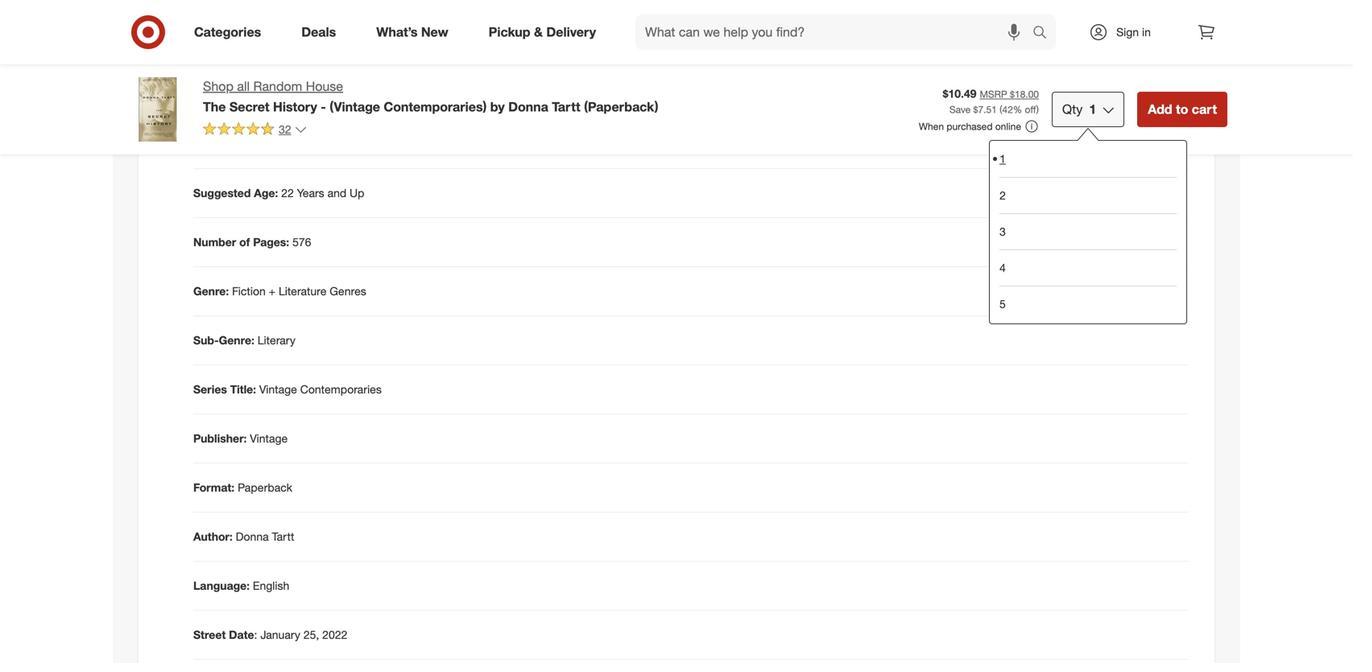 Task type: locate. For each thing, give the bounding box(es) containing it.
donna right author:
[[236, 530, 269, 544]]

1
[[391, 88, 398, 102], [1089, 101, 1096, 117], [1000, 152, 1006, 166]]

1 right qty in the right of the page
[[1089, 101, 1096, 117]]

vintage right publisher:
[[250, 432, 288, 446]]

add to cart
[[1148, 101, 1217, 117]]

5.2
[[466, 88, 482, 102]]

(overall):
[[259, 88, 307, 102]]

42
[[1002, 103, 1013, 116]]

(paperback)
[[584, 99, 658, 115]]

cart
[[1192, 101, 1217, 117]]

What can we help you find? suggestions appear below search field
[[636, 14, 1037, 50]]

pickup & delivery link
[[475, 14, 616, 50]]

$18.00
[[1010, 88, 1039, 100]]

inches right the -
[[329, 88, 362, 102]]

2 horizontal spatial inches
[[485, 88, 519, 102]]

genres
[[330, 284, 366, 299]]

0 horizontal spatial x
[[382, 88, 388, 102]]

$10.49
[[943, 87, 977, 101]]

when purchased online
[[919, 120, 1021, 133]]

0 vertical spatial genre:
[[193, 284, 229, 299]]

inches left (d)
[[485, 88, 519, 102]]

1 down online
[[1000, 152, 1006, 166]]

5 link
[[1000, 286, 1177, 322]]

language:
[[193, 579, 250, 593]]

sub-genre: literary
[[193, 334, 296, 348]]

fiction
[[232, 284, 266, 299]]

literary
[[258, 334, 296, 348]]

(vintage
[[330, 99, 380, 115]]

genre: left fiction
[[193, 284, 229, 299]]

title:
[[230, 383, 256, 397]]

sign in
[[1116, 25, 1151, 39]]

street
[[193, 628, 226, 642]]

1 horizontal spatial 1
[[1000, 152, 1006, 166]]

-
[[321, 99, 326, 115]]

shop all random house the secret history - (vintage contemporaries) by donna tartt (paperback)
[[203, 79, 658, 115]]

age:
[[254, 186, 278, 200]]

1 vertical spatial donna
[[236, 530, 269, 544]]

january
[[260, 628, 300, 642]]

3 link
[[1000, 213, 1177, 250]]

0 horizontal spatial donna
[[236, 530, 269, 544]]

4
[[1000, 261, 1006, 275]]

tartt inside shop all random house the secret history - (vintage contemporaries) by donna tartt (paperback)
[[552, 99, 580, 115]]

add to cart button
[[1137, 92, 1228, 127]]

and
[[327, 186, 346, 200]]

2 link
[[1000, 177, 1177, 213]]

genre:
[[193, 284, 229, 299], [219, 334, 254, 348]]

new
[[421, 24, 448, 40]]

donna inside shop all random house the secret history - (vintage contemporaries) by donna tartt (paperback)
[[508, 99, 548, 115]]

1 right (h)
[[391, 88, 398, 102]]

(w)
[[437, 88, 454, 102]]

%
[[1013, 103, 1022, 116]]

vintage
[[259, 383, 297, 397], [250, 432, 288, 446]]

1 horizontal spatial tartt
[[552, 99, 580, 115]]

categories
[[194, 24, 261, 40]]

1 inches from the left
[[329, 88, 362, 102]]

house
[[306, 79, 343, 94]]

x left 5.2
[[457, 88, 463, 102]]

format:
[[193, 481, 235, 495]]

1 horizontal spatial inches
[[401, 88, 434, 102]]

x
[[382, 88, 388, 102], [457, 88, 463, 102]]

0 horizontal spatial 1
[[391, 88, 398, 102]]

literature
[[279, 284, 327, 299]]

tartt right (d)
[[552, 99, 580, 115]]

genre: fiction + literature genres
[[193, 284, 366, 299]]

tartt
[[552, 99, 580, 115], [272, 530, 294, 544]]

search
[[1025, 26, 1064, 42]]

1 2 3 4 5
[[1000, 152, 1006, 311]]

inches left (w)
[[401, 88, 434, 102]]

what's new
[[376, 24, 448, 40]]

pages:
[[253, 235, 289, 249]]

donna
[[508, 99, 548, 115], [236, 530, 269, 544]]

tartt up english at the bottom of the page
[[272, 530, 294, 544]]

1 horizontal spatial donna
[[508, 99, 548, 115]]

author: donna tartt
[[193, 530, 294, 544]]

0 horizontal spatial tartt
[[272, 530, 294, 544]]

qty
[[1062, 101, 1083, 117]]

msrp
[[980, 88, 1007, 100]]

vintage right title: in the left of the page
[[259, 383, 297, 397]]

0 vertical spatial tartt
[[552, 99, 580, 115]]

0 horizontal spatial inches
[[329, 88, 362, 102]]

add
[[1148, 101, 1172, 117]]

number
[[193, 235, 236, 249]]

1 horizontal spatial x
[[457, 88, 463, 102]]

donna right by
[[508, 99, 548, 115]]

genre: left literary
[[219, 334, 254, 348]]

2
[[1000, 188, 1006, 203]]

x right (h)
[[382, 88, 388, 102]]

to
[[1176, 101, 1188, 117]]

street date : january 25, 2022
[[193, 628, 347, 642]]

in
[[1142, 25, 1151, 39]]

inches
[[329, 88, 362, 102], [401, 88, 434, 102], [485, 88, 519, 102]]

0 vertical spatial donna
[[508, 99, 548, 115]]



Task type: vqa. For each thing, say whether or not it's contained in the screenshot.
SHOP ALL RANDOM HOUSE THE SECRET HISTORY - (VINTAGE CONTEMPORARIES) BY DONNA TARTT (PAPERBACK)
yes



Task type: describe. For each thing, give the bounding box(es) containing it.
deals link
[[288, 14, 356, 50]]

deals
[[301, 24, 336, 40]]

what's new link
[[363, 14, 468, 50]]

576
[[292, 235, 311, 249]]

(d)
[[522, 88, 535, 102]]

0 vertical spatial vintage
[[259, 383, 297, 397]]

32 link
[[203, 122, 307, 140]]

the
[[203, 99, 226, 115]]

2 x from the left
[[457, 88, 463, 102]]

dimensions (overall): 7.9 inches (h) x 1 inches (w) x 5.2 inches (d)
[[193, 88, 535, 102]]

off
[[1025, 103, 1036, 116]]

format: paperback
[[193, 481, 292, 495]]

shop
[[203, 79, 234, 94]]

all
[[237, 79, 250, 94]]

author:
[[193, 530, 233, 544]]

22
[[281, 186, 294, 200]]

dimensions
[[193, 88, 256, 102]]

(h)
[[365, 88, 379, 102]]

$
[[973, 103, 978, 116]]

delivery
[[546, 24, 596, 40]]

up
[[350, 186, 364, 200]]

:
[[254, 628, 257, 642]]

&
[[534, 24, 543, 40]]

sign in link
[[1075, 14, 1176, 50]]

date
[[229, 628, 254, 642]]

save
[[950, 103, 971, 116]]

32
[[279, 122, 291, 136]]

2 horizontal spatial 1
[[1089, 101, 1096, 117]]

+
[[269, 284, 276, 299]]

history
[[273, 99, 317, 115]]

image of the secret history - (vintage contemporaries) by donna tartt (paperback) image
[[126, 77, 190, 142]]

)
[[1036, 103, 1039, 116]]

contemporaries
[[300, 383, 382, 397]]

of
[[239, 235, 250, 249]]

random
[[253, 79, 302, 94]]

2 inches from the left
[[401, 88, 434, 102]]

sub-
[[193, 334, 219, 348]]

paperback
[[238, 481, 292, 495]]

2022
[[322, 628, 347, 642]]

specifications
[[193, 45, 297, 64]]

1 vertical spatial genre:
[[219, 334, 254, 348]]

publisher:
[[193, 432, 247, 446]]

secret
[[229, 99, 269, 115]]

qty 1
[[1062, 101, 1096, 117]]

3
[[1000, 225, 1006, 239]]

online
[[995, 120, 1021, 133]]

1 x from the left
[[382, 88, 388, 102]]

search button
[[1025, 14, 1064, 53]]

(
[[1000, 103, 1002, 116]]

1 vertical spatial tartt
[[272, 530, 294, 544]]

when
[[919, 120, 944, 133]]

language: english
[[193, 579, 289, 593]]

publisher: vintage
[[193, 432, 288, 446]]

suggested
[[193, 186, 251, 200]]

purchased
[[947, 120, 993, 133]]

3 inches from the left
[[485, 88, 519, 102]]

contemporaries)
[[384, 99, 487, 115]]

specifications button
[[151, 29, 1202, 81]]

what's
[[376, 24, 418, 40]]

5
[[1000, 297, 1006, 311]]

25,
[[303, 628, 319, 642]]

1 link
[[1000, 141, 1177, 177]]

by
[[490, 99, 505, 115]]

series title: vintage contemporaries
[[193, 383, 382, 397]]

7.9
[[310, 88, 325, 102]]

4 link
[[1000, 250, 1177, 286]]

pickup
[[489, 24, 530, 40]]

$10.49 msrp $18.00 save $ 7.51 ( 42 % off )
[[943, 87, 1039, 116]]

suggested age: 22 years and up
[[193, 186, 364, 200]]

years
[[297, 186, 324, 200]]

categories link
[[180, 14, 281, 50]]

1 vertical spatial vintage
[[250, 432, 288, 446]]

number of pages: 576
[[193, 235, 311, 249]]

pickup & delivery
[[489, 24, 596, 40]]

7.51
[[978, 103, 997, 116]]



